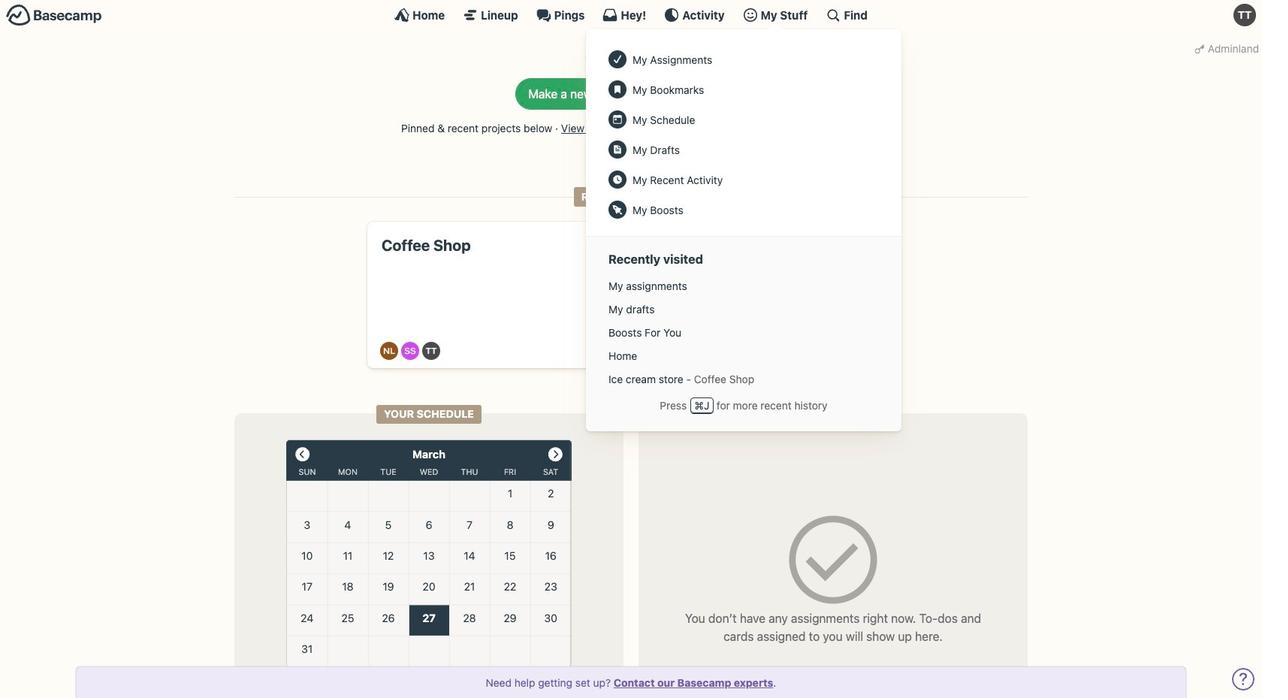 Task type: vqa. For each thing, say whether or not it's contained in the screenshot.
the topmost the Add
no



Task type: locate. For each thing, give the bounding box(es) containing it.
sarah silvers image
[[402, 342, 420, 360]]

terry turtle image
[[1234, 4, 1257, 26]]

my stuff element
[[601, 44, 887, 225]]

natalie lubich image
[[381, 342, 399, 360]]

terry turtle image
[[423, 342, 441, 360]]

switch accounts image
[[6, 4, 102, 27]]

main element
[[0, 0, 1263, 431]]



Task type: describe. For each thing, give the bounding box(es) containing it.
keyboard shortcut: ⌘ + / image
[[826, 8, 841, 23]]

recently visited pages element
[[601, 274, 887, 391]]



